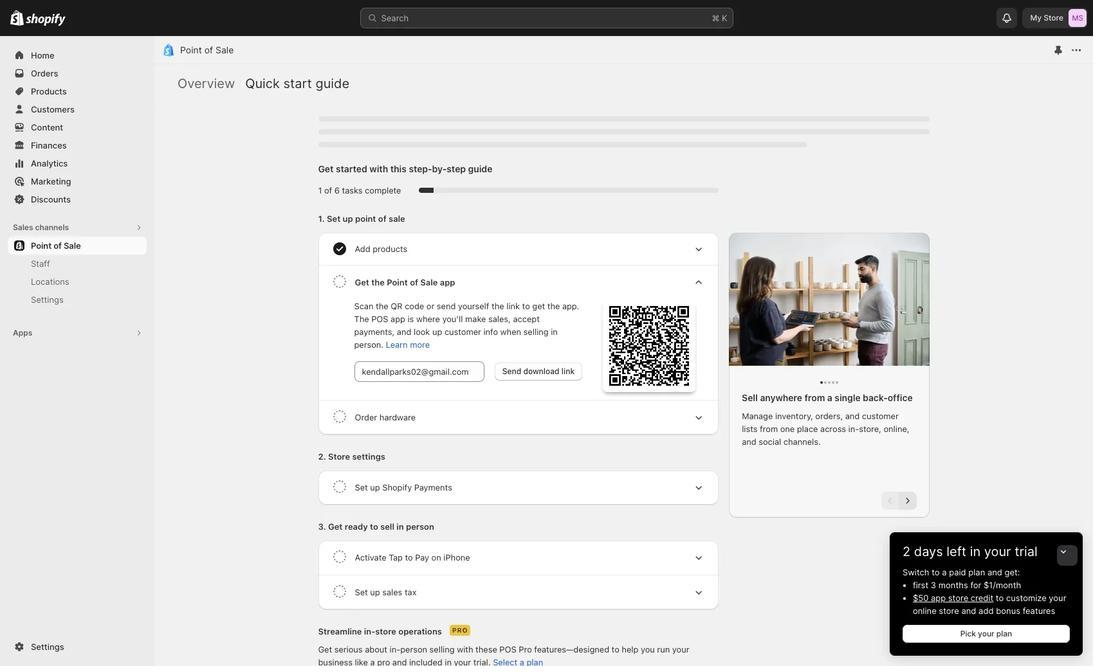 Task type: vqa. For each thing, say whether or not it's contained in the screenshot.
2
yes



Task type: locate. For each thing, give the bounding box(es) containing it.
1 horizontal spatial point of sale link
[[180, 44, 234, 55]]

store
[[949, 593, 969, 604], [939, 606, 960, 617]]

point
[[180, 44, 202, 55], [31, 241, 52, 251]]

first 3 months for $1/month
[[913, 581, 1022, 591]]

overview button
[[178, 76, 235, 91]]

0 horizontal spatial point of sale
[[31, 241, 81, 251]]

to inside to customize your online store and add bonus features
[[996, 593, 1004, 604]]

products
[[31, 86, 67, 97]]

0 vertical spatial store
[[949, 593, 969, 604]]

and inside to customize your online store and add bonus features
[[962, 606, 977, 617]]

1 vertical spatial point of sale link
[[8, 237, 147, 255]]

of
[[204, 44, 213, 55], [54, 241, 62, 251]]

and
[[988, 568, 1003, 578], [962, 606, 977, 617]]

point of sale link down "channels"
[[8, 237, 147, 255]]

finances
[[31, 140, 67, 151]]

1 horizontal spatial to
[[996, 593, 1004, 604]]

shopify image
[[10, 10, 24, 26], [26, 13, 66, 26]]

home
[[31, 50, 54, 61]]

settings link
[[8, 291, 147, 309], [8, 639, 147, 657]]

⌘
[[712, 13, 720, 23]]

content link
[[8, 118, 147, 136]]

1 vertical spatial and
[[962, 606, 977, 617]]

0 horizontal spatial and
[[962, 606, 977, 617]]

0 vertical spatial settings
[[31, 295, 64, 305]]

1 vertical spatial plan
[[997, 630, 1013, 639]]

settings
[[31, 295, 64, 305], [31, 642, 64, 653]]

sale down sales channels button
[[64, 241, 81, 251]]

channels
[[35, 223, 69, 232]]

store
[[1044, 13, 1064, 23]]

store down $50 app store credit
[[939, 606, 960, 617]]

my store
[[1031, 13, 1064, 23]]

add
[[979, 606, 994, 617]]

0 horizontal spatial point of sale link
[[8, 237, 147, 255]]

locations link
[[8, 273, 147, 291]]

1 vertical spatial sale
[[64, 241, 81, 251]]

point of sale down "channels"
[[31, 241, 81, 251]]

search
[[381, 13, 409, 23]]

credit
[[971, 593, 994, 604]]

1 vertical spatial settings link
[[8, 639, 147, 657]]

and up $1/month
[[988, 568, 1003, 578]]

of down "channels"
[[54, 241, 62, 251]]

0 vertical spatial point
[[180, 44, 202, 55]]

customize
[[1007, 593, 1047, 604]]

to
[[932, 568, 940, 578], [996, 593, 1004, 604]]

point of sale
[[180, 44, 234, 55], [31, 241, 81, 251]]

customers link
[[8, 100, 147, 118]]

2 settings from the top
[[31, 642, 64, 653]]

0 horizontal spatial point
[[31, 241, 52, 251]]

2
[[903, 545, 911, 560]]

my store image
[[1069, 9, 1087, 27]]

1 horizontal spatial sale
[[216, 44, 234, 55]]

point of sale link up overview button
[[180, 44, 234, 55]]

app
[[931, 593, 946, 604]]

0 horizontal spatial plan
[[969, 568, 986, 578]]

plan
[[969, 568, 986, 578], [997, 630, 1013, 639]]

2 settings link from the top
[[8, 639, 147, 657]]

your up features
[[1049, 593, 1067, 604]]

home link
[[8, 46, 147, 64]]

your
[[985, 545, 1012, 560], [1049, 593, 1067, 604], [978, 630, 995, 639]]

sale up overview button
[[216, 44, 234, 55]]

0 vertical spatial point of sale
[[180, 44, 234, 55]]

your inside to customize your online store and add bonus features
[[1049, 593, 1067, 604]]

1 vertical spatial to
[[996, 593, 1004, 604]]

online
[[913, 606, 937, 617]]

guide
[[316, 76, 350, 91]]

point of sale link
[[180, 44, 234, 55], [8, 237, 147, 255]]

to left a
[[932, 568, 940, 578]]

2 days left in your trial button
[[890, 533, 1083, 560]]

pick your plan
[[961, 630, 1013, 639]]

and left add
[[962, 606, 977, 617]]

0 horizontal spatial sale
[[64, 241, 81, 251]]

0 vertical spatial plan
[[969, 568, 986, 578]]

plan up the for
[[969, 568, 986, 578]]

days
[[914, 545, 943, 560]]

$50 app store credit
[[913, 593, 994, 604]]

0 vertical spatial of
[[204, 44, 213, 55]]

0 vertical spatial your
[[985, 545, 1012, 560]]

1 vertical spatial settings
[[31, 642, 64, 653]]

point right icon for point of sale
[[180, 44, 202, 55]]

1 vertical spatial your
[[1049, 593, 1067, 604]]

of up overview button
[[204, 44, 213, 55]]

sale
[[216, 44, 234, 55], [64, 241, 81, 251]]

0 horizontal spatial of
[[54, 241, 62, 251]]

to down $1/month
[[996, 593, 1004, 604]]

plan down bonus at the bottom of the page
[[997, 630, 1013, 639]]

your right in
[[985, 545, 1012, 560]]

0 vertical spatial settings link
[[8, 291, 147, 309]]

point of sale up overview button
[[180, 44, 234, 55]]

apps button
[[8, 324, 147, 342]]

orders link
[[8, 64, 147, 82]]

1 horizontal spatial and
[[988, 568, 1003, 578]]

paid
[[950, 568, 967, 578]]

my
[[1031, 13, 1042, 23]]

0 horizontal spatial shopify image
[[10, 10, 24, 26]]

sales channels button
[[8, 219, 147, 237]]

store down the months
[[949, 593, 969, 604]]

1 vertical spatial point of sale
[[31, 241, 81, 251]]

quick start guide
[[245, 76, 350, 91]]

1 vertical spatial store
[[939, 606, 960, 617]]

and for plan
[[988, 568, 1003, 578]]

sales
[[13, 223, 33, 232]]

point up staff at the top left of the page
[[31, 241, 52, 251]]

content
[[31, 122, 63, 133]]

3
[[931, 581, 937, 591]]

your right pick
[[978, 630, 995, 639]]

0 vertical spatial point of sale link
[[180, 44, 234, 55]]

for
[[971, 581, 982, 591]]

0 vertical spatial and
[[988, 568, 1003, 578]]

0 vertical spatial to
[[932, 568, 940, 578]]



Task type: describe. For each thing, give the bounding box(es) containing it.
locations
[[31, 277, 69, 287]]

customers
[[31, 104, 75, 115]]

overview
[[178, 76, 235, 91]]

1 settings link from the top
[[8, 291, 147, 309]]

0 vertical spatial sale
[[216, 44, 234, 55]]

1 horizontal spatial plan
[[997, 630, 1013, 639]]

2 vertical spatial your
[[978, 630, 995, 639]]

apps
[[13, 328, 32, 338]]

finances link
[[8, 136, 147, 154]]

2 days left in your trial
[[903, 545, 1038, 560]]

switch
[[903, 568, 930, 578]]

bonus
[[997, 606, 1021, 617]]

quick
[[245, 76, 280, 91]]

months
[[939, 581, 969, 591]]

analytics
[[31, 158, 68, 169]]

a
[[943, 568, 947, 578]]

discounts
[[31, 194, 71, 205]]

staff link
[[8, 255, 147, 273]]

marketing
[[31, 176, 71, 187]]

0 horizontal spatial to
[[932, 568, 940, 578]]

orders
[[31, 68, 58, 79]]

k
[[722, 13, 728, 23]]

first
[[913, 581, 929, 591]]

to customize your online store and add bonus features
[[913, 593, 1067, 617]]

$50 app store credit link
[[913, 593, 994, 604]]

analytics link
[[8, 154, 147, 173]]

1 vertical spatial point
[[31, 241, 52, 251]]

in
[[970, 545, 981, 560]]

and for store
[[962, 606, 977, 617]]

products link
[[8, 82, 147, 100]]

icon for point of sale image
[[162, 44, 175, 57]]

start
[[284, 76, 312, 91]]

your inside dropdown button
[[985, 545, 1012, 560]]

1 horizontal spatial of
[[204, 44, 213, 55]]

trial
[[1015, 545, 1038, 560]]

$50
[[913, 593, 929, 604]]

store inside to customize your online store and add bonus features
[[939, 606, 960, 617]]

⌘ k
[[712, 13, 728, 23]]

left
[[947, 545, 967, 560]]

staff
[[31, 259, 50, 269]]

1 horizontal spatial point of sale
[[180, 44, 234, 55]]

1 settings from the top
[[31, 295, 64, 305]]

features
[[1023, 606, 1056, 617]]

sales channels
[[13, 223, 69, 232]]

get:
[[1005, 568, 1020, 578]]

switch to a paid plan and get:
[[903, 568, 1020, 578]]

discounts link
[[8, 191, 147, 209]]

1 vertical spatial of
[[54, 241, 62, 251]]

pick
[[961, 630, 976, 639]]

pick your plan link
[[903, 626, 1070, 644]]

1 horizontal spatial point
[[180, 44, 202, 55]]

marketing link
[[8, 173, 147, 191]]

$1/month
[[984, 581, 1022, 591]]

1 horizontal spatial shopify image
[[26, 13, 66, 26]]

2 days left in your trial element
[[890, 566, 1083, 657]]



